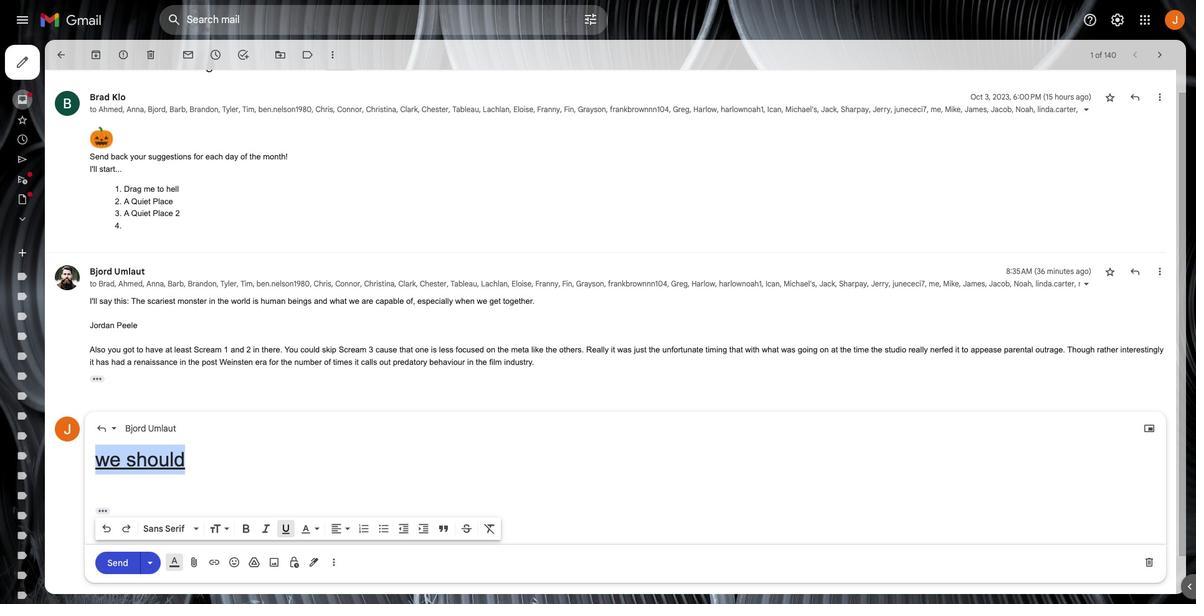 Task type: locate. For each thing, give the bounding box(es) containing it.
to left hell
[[157, 185, 164, 194]]

jacob down the 8:35 am
[[990, 279, 1011, 289]]

0 vertical spatial brandon
[[190, 105, 219, 114]]

1 vertical spatial harlow
[[692, 279, 716, 289]]

predatory
[[393, 357, 427, 367]]

1 vertical spatial of
[[241, 152, 247, 161]]

2 vertical spatial bjord
[[125, 423, 146, 434]]

formatting options toolbar
[[95, 518, 501, 540]]

insert files using drive image
[[248, 557, 261, 569]]

christina for anna
[[364, 279, 395, 289]]

month! right "day"
[[263, 152, 288, 161]]

linda.carter down hours
[[1038, 105, 1077, 114]]

to up jordan
[[90, 279, 97, 289]]

that up predatory
[[400, 345, 413, 355]]

0 vertical spatial of
[[1096, 50, 1103, 60]]

chris up i'll say this: the scariest monster in the world is human beings and what we are capable of, especially when we get together.
[[314, 279, 332, 289]]

0 vertical spatial tim
[[243, 105, 255, 114]]

1 that from the left
[[400, 345, 413, 355]]

indent less ‪(⌘[)‬ image
[[398, 523, 410, 535]]

me for to brad , ahmed , anna , barb , brandon , tyler , tim , ben.nelson1980 , chris , connor , christina , clark , chester , tableau , lachlan , eloise , franny , fin , grayson , frankbrownnn104 , greg , harlow , harlownoah1 , ican , michael's , jack , sharpay , jerry , junececi7 , me , mike , james , jacob , noah , linda.carter , mariaaawilliams
[[929, 279, 940, 289]]

especially
[[418, 297, 453, 306]]

1 on from the left
[[487, 345, 496, 355]]

we down type of response icon
[[95, 449, 121, 471]]

and right 'beings'
[[314, 297, 328, 306]]

0 vertical spatial christina
[[366, 105, 397, 114]]

1 horizontal spatial was
[[782, 345, 796, 355]]

1 vertical spatial harlownoah1
[[720, 279, 762, 289]]

me inside send back your suggestions for each day of the month! i'll start... drag me to hell a quiet place a quiet place 2
[[144, 185, 155, 194]]

what right with at right
[[762, 345, 779, 355]]

0 vertical spatial lachlan
[[483, 105, 510, 114]]

indent more ‪(⌘])‬ image
[[418, 523, 430, 535]]

fin
[[564, 105, 574, 114], [563, 279, 573, 289]]

2 up weinsten
[[247, 345, 251, 355]]

era
[[255, 357, 267, 367]]

anna down halloween
[[127, 105, 144, 114]]

quiet
[[131, 197, 151, 206], [131, 209, 151, 218]]

harlow
[[694, 105, 717, 114], [692, 279, 716, 289]]

older image
[[1154, 49, 1167, 61]]

in down focused at the left
[[468, 357, 474, 367]]

1 vertical spatial umlaut
[[148, 423, 176, 434]]

we left are
[[349, 297, 360, 306]]

0 horizontal spatial and
[[231, 345, 244, 355]]

bold ‪(⌘b)‬ image
[[240, 523, 252, 535]]

was left going
[[782, 345, 796, 355]]

umlaut
[[114, 266, 145, 277], [148, 423, 176, 434]]

to down 'brad klo'
[[90, 105, 97, 114]]

brandon down halloween watching movie month!
[[190, 105, 219, 114]]

0 vertical spatial harlow
[[694, 105, 717, 114]]

1 scream from the left
[[194, 345, 222, 355]]

outrage.
[[1036, 345, 1066, 355]]

1 vertical spatial bjord umlaut
[[125, 423, 176, 434]]

barb for bjord
[[170, 105, 186, 114]]

1 vertical spatial tyler
[[221, 279, 237, 289]]

eloise
[[514, 105, 534, 114], [512, 279, 532, 289]]

to inside send back your suggestions for each day of the month! i'll start... drag me to hell a quiet place a quiet place 2
[[157, 185, 164, 194]]

1 vertical spatial is
[[431, 345, 437, 355]]

michael's
[[786, 105, 818, 114], [784, 279, 816, 289]]

0 vertical spatial jack
[[822, 105, 838, 114]]

0 horizontal spatial at
[[165, 345, 172, 355]]

ben.nelson1980 for anna
[[257, 279, 310, 289]]

bjord umlaut up this:
[[90, 266, 145, 277]]

we should list
[[43, 79, 1197, 593]]

send inside button
[[107, 558, 128, 569]]

1 vertical spatial ago)
[[1077, 267, 1092, 276]]

grayson for anna
[[576, 279, 605, 289]]

chris
[[316, 105, 333, 114], [314, 279, 332, 289]]

1 vertical spatial noah
[[1014, 279, 1032, 289]]

1 horizontal spatial on
[[820, 345, 829, 355]]

brad left klo
[[90, 92, 110, 103]]

undo ‪(⌘z)‬ image
[[100, 523, 113, 535]]

was left the just
[[618, 345, 632, 355]]

0 vertical spatial junececi7
[[895, 105, 927, 114]]

to ahmed , anna , bjord , barb , brandon , tyler , tim , ben.nelson1980 , chris , connor , christina , clark , chester , tableau , lachlan , eloise , franny , fin , grayson , frankbrownnn104 , greg , harlow , harlownoah1 , ican , michael's , jack , sharpay , jerry , junececi7 , me , mike , james , jacob , noah , linda.carter ,
[[90, 105, 1081, 114]]

tyler for anna
[[221, 279, 237, 289]]

tableau for anna
[[451, 279, 478, 289]]

together.
[[503, 297, 535, 306]]

show trimmed content image
[[90, 376, 105, 383], [95, 508, 110, 515]]

ahmed up the
[[118, 279, 143, 289]]

ago) inside 8:35 am (36 minutes ago) cell
[[1077, 267, 1092, 276]]

bjord up we should
[[125, 423, 146, 434]]

send inside send back your suggestions for each day of the month! i'll start... drag me to hell a quiet place a quiet place 2
[[90, 152, 109, 161]]

scream up "post"
[[194, 345, 222, 355]]

that
[[400, 345, 413, 355], [730, 345, 743, 355]]

2 inside send back your suggestions for each day of the month! i'll start... drag me to hell a quiet place a quiet place 2
[[175, 209, 180, 218]]

gmail image
[[40, 7, 108, 32]]

we inside message body text field
[[95, 449, 121, 471]]

scream up times
[[339, 345, 367, 355]]

0 vertical spatial tableau
[[453, 105, 479, 114]]

greg for to brad , ahmed , anna , barb , brandon , tyler , tim , ben.nelson1980 , chris , connor , christina , clark , chester , tableau , lachlan , eloise , franny , fin , grayson , frankbrownnn104 , greg , harlow , harlownoah1 , ican , michael's , jack , sharpay , jerry , junececi7 , me , mike , james , jacob , noah , linda.carter , mariaaawilliams
[[672, 279, 688, 289]]

for
[[194, 152, 203, 161], [269, 357, 279, 367]]

it left has
[[90, 357, 94, 367]]

1 vertical spatial ben.nelson1980
[[257, 279, 310, 289]]

brad up say
[[99, 279, 115, 289]]

at left time
[[832, 345, 838, 355]]

umlaut up should on the bottom left of the page
[[148, 423, 176, 434]]

like
[[532, 345, 544, 355]]

1 vertical spatial jerry
[[872, 279, 889, 289]]

🎃 image
[[90, 126, 114, 150]]

0 vertical spatial fin
[[564, 105, 574, 114]]

chester
[[422, 105, 449, 114], [420, 279, 447, 289]]

0 vertical spatial grayson
[[578, 105, 606, 114]]

minutes
[[1048, 267, 1075, 276]]

movie
[[217, 56, 255, 73]]

jack for to ahmed , anna , bjord , barb , brandon , tyler , tim , ben.nelson1980 , chris , connor , christina , clark , chester , tableau , lachlan , eloise , franny , fin , grayson , frankbrownnn104 , greg , harlow , harlownoah1 , ican , michael's , jack , sharpay , jerry , junececi7 , me , mike , james , jacob , noah , linda.carter ,
[[822, 105, 838, 114]]

barb up scariest
[[168, 279, 184, 289]]

on right going
[[820, 345, 829, 355]]

connor up i'll say this: the scariest monster in the world is human beings and what we are capable of, especially when we get together.
[[335, 279, 361, 289]]

send for send
[[107, 558, 128, 569]]

christina
[[366, 105, 397, 114], [364, 279, 395, 289]]

me for to ahmed , anna , bjord , barb , brandon , tyler , tim , ben.nelson1980 , chris , connor , christina , clark , chester , tableau , lachlan , eloise , franny , fin , grayson , frankbrownnn104 , greg , harlow , harlownoah1 , ican , michael's , jack , sharpay , jerry , junececi7 , me , mike , james , jacob , noah , linda.carter ,
[[931, 105, 942, 114]]

on up film at the bottom
[[487, 345, 496, 355]]

insert signature image
[[308, 557, 320, 569]]

2 down hell
[[175, 209, 180, 218]]

connor
[[337, 105, 362, 114], [335, 279, 361, 289]]

1 inside also you got to have at least scream 1 and 2 in there. you could skip scream 3 cause that one is less focused on the meta like the others. really it was just the unfortunate timing that with what was going on at the time the studio really nerfed it to appease parental outrage. though rather interestingly it has had a renaissance in the post weinsten era for the number of times it calls out predatory behaviour in the film industry.
[[224, 345, 229, 355]]

the left "post"
[[188, 357, 200, 367]]

0 vertical spatial mike
[[946, 105, 961, 114]]

0 vertical spatial chris
[[316, 105, 333, 114]]

i'll left say
[[90, 297, 97, 306]]

1 horizontal spatial 2
[[247, 345, 251, 355]]

jack for to brad , ahmed , anna , barb , brandon , tyler , tim , ben.nelson1980 , chris , connor , christina , clark , chester , tableau , lachlan , eloise , franny , fin , grayson , frankbrownnn104 , greg , harlow , harlownoah1 , ican , michael's , jack , sharpay , jerry , junececi7 , me , mike , james , jacob , noah , linda.carter , mariaaawilliams
[[820, 279, 836, 289]]

1 horizontal spatial of
[[324, 357, 331, 367]]

0 vertical spatial ago)
[[1077, 92, 1092, 102]]

the left film at the bottom
[[476, 357, 487, 367]]

1 at from the left
[[165, 345, 172, 355]]

unfortunate
[[663, 345, 704, 355]]

1 vertical spatial franny
[[536, 279, 559, 289]]

frankbrownnn104 for to brad , ahmed , anna , barb , brandon , tyler , tim , ben.nelson1980 , chris , connor , christina , clark , chester , tableau , lachlan , eloise , franny , fin , grayson , frankbrownnn104 , greg , harlow , harlownoah1 , ican , michael's , jack , sharpay , jerry , junececi7 , me , mike , james , jacob , noah , linda.carter , mariaaawilliams
[[608, 279, 668, 289]]

scariest
[[147, 297, 175, 306]]

snooze image
[[209, 49, 222, 61]]

brandon
[[190, 105, 219, 114], [188, 279, 217, 289]]

noah down the 8:35 am
[[1014, 279, 1032, 289]]

0 horizontal spatial umlaut
[[114, 266, 145, 277]]

1 vertical spatial in
[[253, 345, 260, 355]]

skip
[[322, 345, 337, 355]]

of down skip
[[324, 357, 331, 367]]

tyler
[[222, 105, 239, 114], [221, 279, 237, 289]]

linda.carter for to ahmed , anna , bjord , barb , brandon , tyler , tim , ben.nelson1980 , chris , connor , christina , clark , chester , tableau , lachlan , eloise , franny , fin , grayson , frankbrownnn104 , greg , harlow , harlownoah1 , ican , michael's , jack , sharpay , jerry , junececi7 , me , mike , james , jacob , noah , linda.carter ,
[[1038, 105, 1077, 114]]

1 of 140
[[1091, 50, 1117, 60]]

1 vertical spatial i'll
[[90, 297, 97, 306]]

ben.nelson1980 up human
[[257, 279, 310, 289]]

tyler down "movie"
[[222, 105, 239, 114]]

in up era
[[253, 345, 260, 355]]

frankbrownnn104 for to ahmed , anna , bjord , barb , brandon , tyler , tim , ben.nelson1980 , chris , connor , christina , clark , chester , tableau , lachlan , eloise , franny , fin , grayson , frankbrownnn104 , greg , harlow , harlownoah1 , ican , michael's , jack , sharpay , jerry , junececi7 , me , mike , james , jacob , noah , linda.carter ,
[[610, 105, 670, 114]]

tim
[[243, 105, 255, 114], [241, 279, 253, 289]]

mike for to brad , ahmed , anna , barb , brandon , tyler , tim , ben.nelson1980 , chris , connor , christina , clark , chester , tableau , lachlan , eloise , franny , fin , grayson , frankbrownnn104 , greg , harlow , harlownoah1 , ican , michael's , jack , sharpay , jerry , junececi7 , me , mike , james , jacob , noah , linda.carter , mariaaawilliams
[[944, 279, 960, 289]]

attach files image
[[188, 557, 201, 569]]

ahmed
[[99, 105, 123, 114], [118, 279, 143, 289]]

month!
[[258, 56, 301, 73], [263, 152, 288, 161]]

0 horizontal spatial is
[[253, 297, 259, 306]]

noah
[[1016, 105, 1034, 114], [1014, 279, 1032, 289]]

insert photo image
[[268, 557, 281, 569]]

each
[[206, 152, 223, 161]]

0 vertical spatial chester
[[422, 105, 449, 114]]

1 horizontal spatial that
[[730, 345, 743, 355]]

send left more send options image
[[107, 558, 128, 569]]

for left the each
[[194, 152, 203, 161]]

the right "day"
[[250, 152, 261, 161]]

noah down 6:00 pm
[[1016, 105, 1034, 114]]

toggle confidential mode image
[[288, 557, 300, 569]]

we
[[349, 297, 360, 306], [477, 297, 488, 306], [95, 449, 121, 471]]

2 place from the top
[[153, 209, 173, 218]]

0 vertical spatial barb
[[170, 105, 186, 114]]

2 ago) from the top
[[1077, 267, 1092, 276]]

of right "day"
[[241, 152, 247, 161]]

1 vertical spatial ahmed
[[118, 279, 143, 289]]

chester for bjord
[[422, 105, 449, 114]]

1 vertical spatial month!
[[263, 152, 288, 161]]

others.
[[560, 345, 584, 355]]

1 vertical spatial michael's
[[784, 279, 816, 289]]

bjord umlaut up should on the bottom left of the page
[[125, 423, 176, 434]]

chris down inbox button
[[316, 105, 333, 114]]

barb down the watching
[[170, 105, 186, 114]]

what inside also you got to have at least scream 1 and 2 in there. you could skip scream 3 cause that one is less focused on the meta like the others. really it was just the unfortunate timing that with what was going on at the time the studio really nerfed it to appease parental outrage. though rather interestingly it has had a renaissance in the post weinsten era for the number of times it calls out predatory behaviour in the film industry.
[[762, 345, 779, 355]]

1 vertical spatial clark
[[399, 279, 416, 289]]

is right world
[[253, 297, 259, 306]]

tyler up world
[[221, 279, 237, 289]]

ago)
[[1077, 92, 1092, 102], [1077, 267, 1092, 276]]

we left get
[[477, 297, 488, 306]]

search mail image
[[163, 9, 186, 31]]

the right time
[[872, 345, 883, 355]]

the
[[131, 297, 145, 306]]

month! inside send back your suggestions for each day of the month! i'll start... drag me to hell a quiet place a quiet place 2
[[263, 152, 288, 161]]

0 vertical spatial eloise
[[514, 105, 534, 114]]

tim down "movie"
[[243, 105, 255, 114]]

lachlan for bjord
[[483, 105, 510, 114]]

1 horizontal spatial we
[[349, 297, 360, 306]]

move to image
[[274, 49, 287, 61]]

ago) right minutes
[[1077, 267, 1092, 276]]

8:35 am (36 minutes ago) cell
[[1007, 266, 1092, 278]]

jacob for to brad , ahmed , anna , barb , brandon , tyler , tim , ben.nelson1980 , chris , connor , christina , clark , chester , tableau , lachlan , eloise , franny , fin , grayson , frankbrownnn104 , greg , harlow , harlownoah1 , ican , michael's , jack , sharpay , jerry , junececi7 , me , mike , james , jacob , noah , linda.carter , mariaaawilliams
[[990, 279, 1011, 289]]

i'll left start... on the left top of page
[[90, 164, 97, 174]]

0 vertical spatial place
[[153, 197, 173, 206]]

it right really
[[611, 345, 615, 355]]

tim up world
[[241, 279, 253, 289]]

0 vertical spatial tyler
[[222, 105, 239, 114]]

scream
[[194, 345, 222, 355], [339, 345, 367, 355]]

2 on from the left
[[820, 345, 829, 355]]

send up start... on the left top of page
[[90, 152, 109, 161]]

1 horizontal spatial bjord
[[125, 423, 146, 434]]

1 vertical spatial jack
[[820, 279, 836, 289]]

in right monster
[[209, 297, 215, 306]]

1 left 140
[[1091, 50, 1094, 60]]

1 vertical spatial anna
[[147, 279, 164, 289]]

more options image
[[330, 557, 338, 569]]

say
[[99, 297, 112, 306]]

is
[[253, 297, 259, 306], [431, 345, 437, 355]]

1 vertical spatial what
[[762, 345, 779, 355]]

linda.carter down minutes
[[1036, 279, 1075, 289]]

mike for to ahmed , anna , bjord , barb , brandon , tyler , tim , ben.nelson1980 , chris , connor , christina , clark , chester , tableau , lachlan , eloise , franny , fin , grayson , frankbrownnn104 , greg , harlow , harlownoah1 , ican , michael's , jack , sharpay , jerry , junececi7 , me , mike , james , jacob , noah , linda.carter ,
[[946, 105, 961, 114]]

monster
[[178, 297, 207, 306]]

2 a from the top
[[124, 209, 129, 218]]

more send options image
[[144, 557, 156, 569]]

0 horizontal spatial we
[[95, 449, 121, 471]]

bjord up suggestions
[[148, 105, 166, 114]]

at
[[165, 345, 172, 355], [832, 345, 838, 355]]

tim for bjord
[[243, 105, 255, 114]]

jordan peele
[[90, 321, 138, 330]]

main menu image
[[15, 12, 30, 27]]

Not starred checkbox
[[1105, 266, 1117, 278]]

0 vertical spatial send
[[90, 152, 109, 161]]

2 vertical spatial me
[[929, 279, 940, 289]]

michael's for to brad , ahmed , anna , barb , brandon , tyler , tim , ben.nelson1980 , chris , connor , christina , clark , chester , tableau , lachlan , eloise , franny , fin , grayson , frankbrownnn104 , greg , harlow , harlownoah1 , ican , michael's , jack , sharpay , jerry , junececi7 , me , mike , james , jacob , noah , linda.carter , mariaaawilliams
[[784, 279, 816, 289]]

0 vertical spatial clark
[[400, 105, 418, 114]]

0 vertical spatial harlownoah1
[[721, 105, 764, 114]]

0 vertical spatial quiet
[[131, 197, 151, 206]]

peele
[[117, 321, 138, 330]]

and up weinsten
[[231, 345, 244, 355]]

jerry
[[873, 105, 891, 114], [872, 279, 889, 289]]

studio
[[885, 345, 907, 355]]

1 vertical spatial junececi7
[[893, 279, 926, 289]]

it
[[611, 345, 615, 355], [956, 345, 960, 355], [90, 357, 94, 367], [355, 357, 359, 367]]

show trimmed content image down has
[[90, 376, 105, 383]]

brandon up monster
[[188, 279, 217, 289]]

a
[[124, 197, 129, 206], [124, 209, 129, 218]]

0 vertical spatial umlaut
[[114, 266, 145, 277]]

place
[[153, 197, 173, 206], [153, 209, 173, 218]]

ago) up show details icon
[[1077, 92, 1092, 102]]

2 horizontal spatial in
[[468, 357, 474, 367]]

junececi7
[[895, 105, 927, 114], [893, 279, 926, 289]]

month! left labels image
[[258, 56, 301, 73]]

that left with at right
[[730, 345, 743, 355]]

what left are
[[330, 297, 347, 306]]

the inside send back your suggestions for each day of the month! i'll start... drag me to hell a quiet place a quiet place 2
[[250, 152, 261, 161]]

navigation
[[0, 40, 150, 605]]

report spam image
[[117, 49, 130, 61]]

greg for to ahmed , anna , bjord , barb , brandon , tyler , tim , ben.nelson1980 , chris , connor , christina , clark , chester , tableau , lachlan , eloise , franny , fin , grayson , frankbrownnn104 , greg , harlow , harlownoah1 , ican , michael's , jack , sharpay , jerry , junececi7 , me , mike , james , jacob , noah , linda.carter ,
[[673, 105, 690, 114]]

umlaut up this:
[[114, 266, 145, 277]]

though
[[1068, 345, 1096, 355]]

junececi7 for to brad , ahmed , anna , barb , brandon , tyler , tim , ben.nelson1980 , chris , connor , christina , clark , chester , tableau , lachlan , eloise , franny , fin , grayson , frankbrownnn104 , greg , harlow , harlownoah1 , ican , michael's , jack , sharpay , jerry , junececi7 , me , mike , james , jacob , noah , linda.carter , mariaaawilliams
[[893, 279, 926, 289]]

lachlan
[[483, 105, 510, 114], [481, 279, 508, 289]]

of
[[1096, 50, 1103, 60], [241, 152, 247, 161], [324, 357, 331, 367]]

1 vertical spatial chester
[[420, 279, 447, 289]]

1 horizontal spatial in
[[253, 345, 260, 355]]

0 vertical spatial 1
[[1091, 50, 1094, 60]]

clark
[[400, 105, 418, 114], [399, 279, 416, 289]]

hours
[[1055, 92, 1075, 102]]

bulleted list ‪(⌘⇧8)‬ image
[[378, 523, 390, 535]]

1 vertical spatial and
[[231, 345, 244, 355]]

bjord up say
[[90, 266, 112, 277]]

1 vertical spatial chris
[[314, 279, 332, 289]]

1 vertical spatial sharpay
[[840, 279, 868, 289]]

it right nerfed at the bottom right
[[956, 345, 960, 355]]

1 vertical spatial greg
[[672, 279, 688, 289]]

connor down inbox button
[[337, 105, 362, 114]]

None search field
[[160, 5, 608, 35]]

1 vertical spatial bjord
[[90, 266, 112, 277]]

1 vertical spatial tim
[[241, 279, 253, 289]]

lachlan for anna
[[481, 279, 508, 289]]

frankbrownnn104
[[610, 105, 670, 114], [608, 279, 668, 289]]

was
[[618, 345, 632, 355], [782, 345, 796, 355]]

of left 140
[[1096, 50, 1103, 60]]

0 vertical spatial connor
[[337, 105, 362, 114]]

anna up scariest
[[147, 279, 164, 289]]

bjord
[[148, 105, 166, 114], [90, 266, 112, 277], [125, 423, 146, 434]]

remove formatting ‪(⌘\)‬ image
[[484, 523, 496, 535]]

2 vertical spatial in
[[468, 357, 474, 367]]

2 inside also you got to have at least scream 1 and 2 in there. you could skip scream 3 cause that one is less focused on the meta like the others. really it was just the unfortunate timing that with what was going on at the time the studio really nerfed it to appease parental outrage. though rather interestingly it has had a renaissance in the post weinsten era for the number of times it calls out predatory behaviour in the film industry.
[[247, 345, 251, 355]]

ben.nelson1980 down 'move to' icon
[[259, 105, 312, 114]]

1 up weinsten
[[224, 345, 229, 355]]

2 vertical spatial of
[[324, 357, 331, 367]]

of inside send back your suggestions for each day of the month! i'll start... drag me to hell a quiet place a quiet place 2
[[241, 152, 247, 161]]

jack
[[822, 105, 838, 114], [820, 279, 836, 289]]

world
[[231, 297, 251, 306]]

support image
[[1083, 12, 1098, 27]]

nerfed
[[931, 345, 954, 355]]

for down there. on the left bottom of the page
[[269, 357, 279, 367]]

mike
[[946, 105, 961, 114], [944, 279, 960, 289]]

is right one
[[431, 345, 437, 355]]

ican for to ahmed , anna , bjord , barb , brandon , tyler , tim , ben.nelson1980 , chris , connor , christina , clark , chester , tableau , lachlan , eloise , franny , fin , grayson , frankbrownnn104 , greg , harlow , harlownoah1 , ican , michael's , jack , sharpay , jerry , junececi7 , me , mike , james , jacob , noah , linda.carter ,
[[768, 105, 782, 114]]

oct
[[971, 92, 984, 102]]

2 quiet from the top
[[131, 209, 151, 218]]

1 was from the left
[[618, 345, 632, 355]]

1 horizontal spatial at
[[832, 345, 838, 355]]

1 vertical spatial send
[[107, 558, 128, 569]]

tim for anna
[[241, 279, 253, 289]]

1 vertical spatial christina
[[364, 279, 395, 289]]

1 vertical spatial ican
[[766, 279, 780, 289]]

junececi7 for to ahmed , anna , bjord , barb , brandon , tyler , tim , ben.nelson1980 , chris , connor , christina , clark , chester , tableau , lachlan , eloise , franny , fin , grayson , frankbrownnn104 , greg , harlow , harlownoah1 , ican , michael's , jack , sharpay , jerry , junececi7 , me , mike , james , jacob , noah , linda.carter ,
[[895, 105, 927, 114]]

jacob down 2023,
[[991, 105, 1012, 114]]

focused
[[456, 345, 484, 355]]

ago) inside "oct 3, 2023, 6:00 pm (15 hours ago)" cell
[[1077, 92, 1092, 102]]

send
[[90, 152, 109, 161], [107, 558, 128, 569]]

1 vertical spatial eloise
[[512, 279, 532, 289]]

not starred image
[[1105, 91, 1117, 103]]

show trimmed content image up undo ‪(⌘z)‬ icon
[[95, 508, 110, 515]]

have
[[146, 345, 163, 355]]

ahmed down 'brad klo'
[[99, 105, 123, 114]]

send for send back your suggestions for each day of the month! i'll start... drag me to hell a quiet place a quiet place 2
[[90, 152, 109, 161]]

1 ago) from the top
[[1077, 92, 1092, 102]]

of inside also you got to have at least scream 1 and 2 in there. you could skip scream 3 cause that one is less focused on the meta like the others. really it was just the unfortunate timing that with what was going on at the time the studio really nerfed it to appease parental outrage. though rather interestingly it has had a renaissance in the post weinsten era for the number of times it calls out predatory behaviour in the film industry.
[[324, 357, 331, 367]]

ben.nelson1980 for bjord
[[259, 105, 312, 114]]

1 horizontal spatial and
[[314, 297, 328, 306]]

0 vertical spatial bjord
[[148, 105, 166, 114]]

tyler for bjord
[[222, 105, 239, 114]]

8:35 am
[[1007, 267, 1033, 276]]

harlownoah1 for to ahmed , anna , bjord , barb , brandon , tyler , tim , ben.nelson1980 , chris , connor , christina , clark , chester , tableau , lachlan , eloise , franny , fin , grayson , frankbrownnn104 , greg , harlow , harlownoah1 , ican , michael's , jack , sharpay , jerry , junececi7 , me , mike , james , jacob , noah , linda.carter ,
[[721, 105, 764, 114]]

at left least
[[165, 345, 172, 355]]

chester for anna
[[420, 279, 447, 289]]

italic ‪(⌘i)‬ image
[[260, 523, 272, 535]]

0 vertical spatial what
[[330, 297, 347, 306]]

1 vertical spatial mike
[[944, 279, 960, 289]]

1 i'll from the top
[[90, 164, 97, 174]]

0 vertical spatial 2
[[175, 209, 180, 218]]

1 vertical spatial tableau
[[451, 279, 478, 289]]

eloise for bjord
[[514, 105, 534, 114]]

is inside also you got to have at least scream 1 and 2 in there. you could skip scream 3 cause that one is less focused on the meta like the others. really it was just the unfortunate timing that with what was going on at the time the studio really nerfed it to appease parental outrage. though rather interestingly it has had a renaissance in the post weinsten era for the number of times it calls out predatory behaviour in the film industry.
[[431, 345, 437, 355]]

0 vertical spatial jerry
[[873, 105, 891, 114]]

the left time
[[841, 345, 852, 355]]

0 horizontal spatial that
[[400, 345, 413, 355]]

brad
[[90, 92, 110, 103], [99, 279, 115, 289]]

of,
[[406, 297, 415, 306]]



Task type: vqa. For each thing, say whether or not it's contained in the screenshot.
Gmail image
yes



Task type: describe. For each thing, give the bounding box(es) containing it.
post
[[202, 357, 217, 367]]

Search mail text field
[[187, 14, 549, 26]]

clark for bjord
[[400, 105, 418, 114]]

should
[[126, 449, 185, 471]]

underline ‪(⌘u)‬ image
[[280, 524, 292, 536]]

the up film at the bottom
[[498, 345, 509, 355]]

the down the you
[[281, 357, 292, 367]]

we should
[[95, 449, 185, 471]]

weinsten
[[219, 357, 253, 367]]

settings image
[[1111, 12, 1126, 27]]

interestingly
[[1121, 345, 1164, 355]]

industry.
[[504, 357, 534, 367]]

klo
[[112, 92, 126, 103]]

0 vertical spatial brad
[[90, 92, 110, 103]]

advanced search options image
[[578, 7, 603, 32]]

michael's for to ahmed , anna , bjord , barb , brandon , tyler , tim , ben.nelson1980 , chris , connor , christina , clark , chester , tableau , lachlan , eloise , franny , fin , grayson , frankbrownnn104 , greg , harlow , harlownoah1 , ican , michael's , jack , sharpay , jerry , junececi7 , me , mike , james , jacob , noah , linda.carter ,
[[786, 105, 818, 114]]

start...
[[99, 164, 122, 174]]

fin for bjord
[[564, 105, 574, 114]]

for inside send back your suggestions for each day of the month! i'll start... drag me to hell a quiet place a quiet place 2
[[194, 152, 203, 161]]

watching
[[157, 56, 214, 73]]

rather
[[1098, 345, 1119, 355]]

beings
[[288, 297, 312, 306]]

really
[[909, 345, 929, 355]]

also
[[90, 345, 106, 355]]

jacob for to ahmed , anna , bjord , barb , brandon , tyler , tim , ben.nelson1980 , chris , connor , christina , clark , chester , tableau , lachlan , eloise , franny , fin , grayson , frankbrownnn104 , greg , harlow , harlownoah1 , ican , michael's , jack , sharpay , jerry , junececi7 , me , mike , james , jacob , noah , linda.carter ,
[[991, 105, 1012, 114]]

least
[[174, 345, 192, 355]]

0 vertical spatial ahmed
[[99, 105, 123, 114]]

insert emoji ‪(⌘⇧2)‬ image
[[228, 557, 241, 569]]

tableau for bjord
[[453, 105, 479, 114]]

quote ‪(⌘⇧9)‬ image
[[438, 523, 450, 535]]

0 vertical spatial is
[[253, 297, 259, 306]]

to brad , ahmed , anna , barb , brandon , tyler , tim , ben.nelson1980 , chris , connor , christina , clark , chester , tableau , lachlan , eloise , franny , fin , grayson , frankbrownnn104 , greg , harlow , harlownoah1 , ican , michael's , jack , sharpay , jerry , junececi7 , me , mike , james , jacob , noah , linda.carter , mariaaawilliams
[[90, 279, 1133, 289]]

1 quiet from the top
[[131, 197, 151, 206]]

for inside also you got to have at least scream 1 and 2 in there. you could skip scream 3 cause that one is less focused on the meta like the others. really it was just the unfortunate timing that with what was going on at the time the studio really nerfed it to appease parental outrage. though rather interestingly it has had a renaissance in the post weinsten era for the number of times it calls out predatory behaviour in the film industry.
[[269, 357, 279, 367]]

parental
[[1005, 345, 1034, 355]]

you
[[285, 345, 298, 355]]

human
[[261, 297, 286, 306]]

2 that from the left
[[730, 345, 743, 355]]

behaviour
[[430, 357, 465, 367]]

1 vertical spatial brad
[[99, 279, 115, 289]]

clark for anna
[[399, 279, 416, 289]]

noah for to ahmed , anna , bjord , barb , brandon , tyler , tim , ben.nelson1980 , chris , connor , christina , clark , chester , tableau , lachlan , eloise , franny , fin , grayson , frankbrownnn104 , greg , harlow , harlownoah1 , ican , michael's , jack , sharpay , jerry , junececi7 , me , mike , james , jacob , noah , linda.carter ,
[[1016, 105, 1034, 114]]

the right the just
[[649, 345, 660, 355]]

2 was from the left
[[782, 345, 796, 355]]

timing
[[706, 345, 728, 355]]

2 i'll from the top
[[90, 297, 97, 306]]

jerry for to ahmed , anna , bjord , barb , brandon , tyler , tim , ben.nelson1980 , chris , connor , christina , clark , chester , tableau , lachlan , eloise , franny , fin , grayson , frankbrownnn104 , greg , harlow , harlownoah1 , ican , michael's , jack , sharpay , jerry , junececi7 , me , mike , james , jacob , noah , linda.carter ,
[[873, 105, 891, 114]]

1 horizontal spatial umlaut
[[148, 423, 176, 434]]

type of response image
[[95, 423, 108, 435]]

to left have
[[137, 345, 143, 355]]

1 place from the top
[[153, 197, 173, 206]]

your
[[130, 152, 146, 161]]

renaissance in
[[134, 357, 186, 367]]

inbox button
[[325, 59, 347, 70]]

linda.carter for to brad , ahmed , anna , barb , brandon , tyler , tim , ben.nelson1980 , chris , connor , christina , clark , chester , tableau , lachlan , eloise , franny , fin , grayson , frankbrownnn104 , greg , harlow , harlownoah1 , ican , michael's , jack , sharpay , jerry , junececi7 , me , mike , james , jacob , noah , linda.carter , mariaaawilliams
[[1036, 279, 1075, 289]]

has
[[96, 357, 109, 367]]

jerry for to brad , ahmed , anna , barb , brandon , tyler , tim , ben.nelson1980 , chris , connor , christina , clark , chester , tableau , lachlan , eloise , franny , fin , grayson , frankbrownnn104 , greg , harlow , harlownoah1 , ican , michael's , jack , sharpay , jerry , junececi7 , me , mike , james , jacob , noah , linda.carter , mariaaawilliams
[[872, 279, 889, 289]]

brandon for bjord
[[190, 105, 219, 114]]

jordan
[[90, 321, 115, 330]]

the right like
[[546, 345, 557, 355]]

show details image
[[1083, 106, 1091, 113]]

send back your suggestions for each day of the month! i'll start... drag me to hell a quiet place a quiet place 2
[[90, 152, 288, 218]]

appease
[[971, 345, 1002, 355]]

mark as unread image
[[182, 49, 194, 61]]

oct 3, 2023, 6:00 pm (15 hours ago)
[[971, 92, 1092, 102]]

i'll inside send back your suggestions for each day of the month! i'll start... drag me to hell a quiet place a quiet place 2
[[90, 164, 97, 174]]

0 horizontal spatial in
[[209, 297, 215, 306]]

eloise for anna
[[512, 279, 532, 289]]

1 a from the top
[[124, 197, 129, 206]]

2 horizontal spatial of
[[1096, 50, 1103, 60]]

1 horizontal spatial 1
[[1091, 50, 1094, 60]]

1 horizontal spatial anna
[[147, 279, 164, 289]]

0 vertical spatial show trimmed content image
[[90, 376, 105, 383]]

sans serif
[[143, 524, 185, 535]]

mariaaawilliams
[[1079, 279, 1133, 289]]

back
[[111, 152, 128, 161]]

(15
[[1044, 92, 1054, 102]]

harlownoah1 for to brad , ahmed , anna , barb , brandon , tyler , tim , ben.nelson1980 , chris , connor , christina , clark , chester , tableau , lachlan , eloise , franny , fin , grayson , frankbrownnn104 , greg , harlow , harlownoah1 , ican , michael's , jack , sharpay , jerry , junececi7 , me , mike , james , jacob , noah , linda.carter , mariaaawilliams
[[720, 279, 762, 289]]

to left appease
[[962, 345, 969, 355]]

when
[[456, 297, 475, 306]]

0 vertical spatial anna
[[127, 105, 144, 114]]

and inside also you got to have at least scream 1 and 2 in there. you could skip scream 3 cause that one is less focused on the meta like the others. really it was just the unfortunate timing that with what was going on at the time the studio really nerfed it to appease parental outrage. though rather interestingly it has had a renaissance in the post weinsten era for the number of times it calls out predatory behaviour in the film industry.
[[231, 345, 244, 355]]

strikethrough ‪(⌘⇧x)‬ image
[[461, 523, 473, 535]]

8:35 am (36 minutes ago)
[[1007, 267, 1092, 276]]

0 horizontal spatial bjord
[[90, 266, 112, 277]]

a
[[127, 357, 132, 367]]

suggestions
[[148, 152, 192, 161]]

discard draft ‪(⌘⇧d)‬ image
[[1144, 557, 1156, 569]]

the left world
[[218, 297, 229, 306]]

2 horizontal spatial we
[[477, 297, 488, 306]]

sans
[[143, 524, 163, 535]]

fin for anna
[[563, 279, 573, 289]]

harlow for to ahmed , anna , bjord , barb , brandon , tyler , tim , ben.nelson1980 , chris , connor , christina , clark , chester , tableau , lachlan , eloise , franny , fin , grayson , frankbrownnn104 , greg , harlow , harlownoah1 , ican , michael's , jack , sharpay , jerry , junececi7 , me , mike , james , jacob , noah , linda.carter ,
[[694, 105, 717, 114]]

meta
[[511, 345, 529, 355]]

0 vertical spatial month!
[[258, 56, 301, 73]]

chris for anna
[[314, 279, 332, 289]]

numbered list ‪(⌘⇧7)‬ image
[[358, 523, 370, 535]]

get
[[490, 297, 501, 306]]

3
[[369, 345, 374, 355]]

also you got to have at least scream 1 and 2 in there. you could skip scream 3 cause that one is less focused on the meta like the others. really it was just the unfortunate timing that with what was going on at the time the studio really nerfed it to appease parental outrage. though rather interestingly it has had a renaissance in the post weinsten era for the number of times it calls out predatory behaviour in the film industry.
[[90, 345, 1164, 367]]

2 at from the left
[[832, 345, 838, 355]]

0 horizontal spatial what
[[330, 297, 347, 306]]

noah for to brad , ahmed , anna , barb , brandon , tyler , tim , ben.nelson1980 , chris , connor , christina , clark , chester , tableau , lachlan , eloise , franny , fin , grayson , frankbrownnn104 , greg , harlow , harlownoah1 , ican , michael's , jack , sharpay , jerry , junececi7 , me , mike , james , jacob , noah , linda.carter , mariaaawilliams
[[1014, 279, 1032, 289]]

could
[[301, 345, 320, 355]]

james for to ahmed , anna , bjord , barb , brandon , tyler , tim , ben.nelson1980 , chris , connor , christina , clark , chester , tableau , lachlan , eloise , franny , fin , grayson , frankbrownnn104 , greg , harlow , harlownoah1 , ican , michael's , jack , sharpay , jerry , junececi7 , me , mike , james , jacob , noah , linda.carter ,
[[965, 105, 988, 114]]

times
[[333, 357, 353, 367]]

grayson for bjord
[[578, 105, 606, 114]]

with
[[746, 345, 760, 355]]

0 vertical spatial bjord umlaut
[[90, 266, 145, 277]]

capable
[[376, 297, 404, 306]]

Not starred checkbox
[[1105, 91, 1117, 103]]

inbox
[[327, 60, 346, 69]]

connor for anna
[[335, 279, 361, 289]]

christina for bjord
[[366, 105, 397, 114]]

are
[[362, 297, 374, 306]]

chris for bjord
[[316, 105, 333, 114]]

ican for to brad , ahmed , anna , barb , brandon , tyler , tim , ben.nelson1980 , chris , connor , christina , clark , chester , tableau , lachlan , eloise , franny , fin , grayson , frankbrownnn104 , greg , harlow , harlownoah1 , ican , michael's , jack , sharpay , jerry , junececi7 , me , mike , james , jacob , noah , linda.carter , mariaaawilliams
[[766, 279, 780, 289]]

sharpay for to ahmed , anna , bjord , barb , brandon , tyler , tim , ben.nelson1980 , chris , connor , christina , clark , chester , tableau , lachlan , eloise , franny , fin , grayson , frankbrownnn104 , greg , harlow , harlownoah1 , ican , michael's , jack , sharpay , jerry , junececi7 , me , mike , james , jacob , noah , linda.carter ,
[[841, 105, 870, 114]]

number
[[295, 357, 322, 367]]

insert link ‪(⌘k)‬ image
[[208, 557, 221, 569]]

just
[[634, 345, 647, 355]]

connor for bjord
[[337, 105, 362, 114]]

oct 3, 2023, 6:00 pm (15 hours ago) cell
[[971, 91, 1092, 103]]

less
[[439, 345, 454, 355]]

archive image
[[90, 49, 102, 61]]

i'll say this: the scariest monster in the world is human beings and what we are capable of, especially when we get together.
[[90, 297, 535, 306]]

drag
[[124, 185, 142, 194]]

had
[[111, 357, 125, 367]]

it left calls
[[355, 357, 359, 367]]

redo ‪(⌘y)‬ image
[[120, 523, 133, 535]]

harlow for to brad , ahmed , anna , barb , brandon , tyler , tim , ben.nelson1980 , chris , connor , christina , clark , chester , tableau , lachlan , eloise , franny , fin , grayson , frankbrownnn104 , greg , harlow , harlownoah1 , ican , michael's , jack , sharpay , jerry , junececi7 , me , mike , james , jacob , noah , linda.carter , mariaaawilliams
[[692, 279, 716, 289]]

out
[[380, 357, 391, 367]]

day
[[225, 152, 238, 161]]

1 vertical spatial show trimmed content image
[[95, 508, 110, 515]]

you got
[[108, 345, 134, 355]]

halloween
[[90, 56, 154, 73]]

hell
[[166, 185, 179, 194]]

really
[[587, 345, 609, 355]]

send button
[[95, 552, 140, 574]]

0 vertical spatial and
[[314, 297, 328, 306]]

brad klo
[[90, 92, 126, 103]]

time
[[854, 345, 870, 355]]

franny for bjord
[[538, 105, 561, 114]]

james for to brad , ahmed , anna , barb , brandon , tyler , tim , ben.nelson1980 , chris , connor , christina , clark , chester , tableau , lachlan , eloise , franny , fin , grayson , frankbrownnn104 , greg , harlow , harlownoah1 , ican , michael's , jack , sharpay , jerry , junececi7 , me , mike , james , jacob , noah , linda.carter , mariaaawilliams
[[963, 279, 986, 289]]

cause
[[376, 345, 397, 355]]

delete image
[[145, 49, 157, 61]]

6:00 pm
[[1014, 92, 1042, 102]]

franny for anna
[[536, 279, 559, 289]]

more image
[[327, 49, 339, 61]]

calls
[[361, 357, 377, 367]]

2 scream from the left
[[339, 345, 367, 355]]

2023,
[[993, 92, 1012, 102]]

140
[[1105, 50, 1117, 60]]

2 horizontal spatial bjord
[[148, 105, 166, 114]]

Message Body text field
[[95, 445, 1156, 498]]

sans serif option
[[141, 523, 191, 535]]

halloween watching movie month!
[[90, 56, 301, 73]]

sharpay for to brad , ahmed , anna , barb , brandon , tyler , tim , ben.nelson1980 , chris , connor , christina , clark , chester , tableau , lachlan , eloise , franny , fin , grayson , frankbrownnn104 , greg , harlow , harlownoah1 , ican , michael's , jack , sharpay , jerry , junececi7 , me , mike , james , jacob , noah , linda.carter , mariaaawilliams
[[840, 279, 868, 289]]

this:
[[114, 297, 129, 306]]

film
[[490, 357, 502, 367]]

serif
[[165, 524, 185, 535]]

brandon for anna
[[188, 279, 217, 289]]

add to tasks image
[[237, 49, 249, 61]]

labels image
[[302, 49, 314, 61]]

there.
[[262, 345, 283, 355]]

back to inbox image
[[55, 49, 67, 61]]

going
[[798, 345, 818, 355]]

barb for anna
[[168, 279, 184, 289]]



